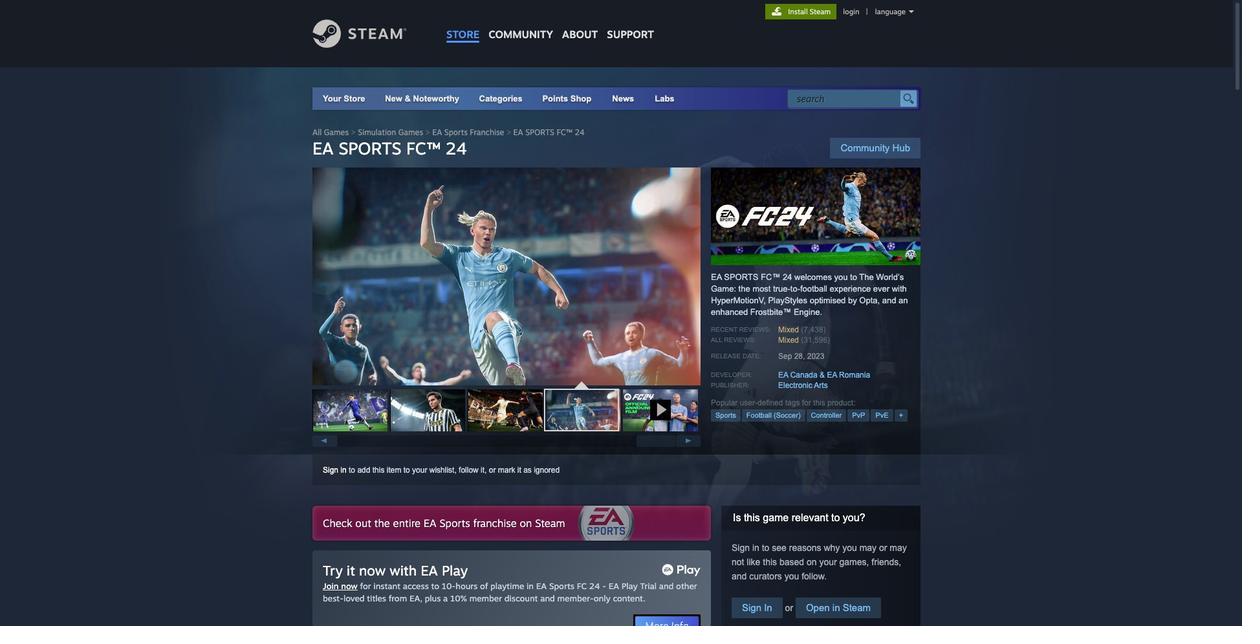 Task type: locate. For each thing, give the bounding box(es) containing it.
the
[[739, 284, 751, 294], [375, 517, 390, 530]]

0 vertical spatial mixed
[[779, 326, 799, 335]]

1 vertical spatial mixed
[[779, 336, 799, 345]]

ea up 'game:'
[[711, 273, 722, 282]]

& up arts
[[820, 371, 825, 380]]

24 left -
[[590, 581, 600, 592]]

2 mixed from the top
[[779, 336, 799, 345]]

1 games from the left
[[324, 128, 349, 137]]

1 horizontal spatial play
[[622, 581, 638, 592]]

and right discount
[[541, 594, 555, 604]]

0 vertical spatial it
[[518, 466, 522, 475]]

simulation
[[358, 128, 396, 137]]

ea down all games link
[[313, 138, 334, 159]]

2 horizontal spatial steam
[[843, 603, 871, 614]]

1 horizontal spatial all
[[711, 337, 723, 344]]

to left see
[[762, 543, 770, 553]]

engine.
[[794, 307, 823, 317]]

football (soccer)
[[747, 412, 801, 419]]

sign left add
[[323, 466, 339, 475]]

ea right entire
[[424, 517, 437, 530]]

0 vertical spatial &
[[405, 94, 411, 104]]

is
[[733, 513, 741, 524]]

fc™ up "most" in the top right of the page
[[761, 273, 781, 282]]

in for sign in to add this item to your wishlist, follow it, or mark it as ignored
[[341, 466, 347, 475]]

0 horizontal spatial &
[[405, 94, 411, 104]]

1 vertical spatial now
[[341, 581, 358, 592]]

with up "an"
[[892, 284, 907, 294]]

in inside sign in to see reasons why you may or may not like this based on your games, friends, and curators you follow.
[[753, 543, 760, 553]]

the inside "ea sports fc™ 24 welcomes you to the world's game: the most true-to-football experience ever with hypermotionv, playstyles optimised by opta, and an enhanced frostbite™ engine."
[[739, 284, 751, 294]]

2 vertical spatial sign
[[742, 603, 762, 614]]

join now link
[[323, 581, 358, 592]]

0 vertical spatial reviews:
[[740, 326, 771, 333]]

1 mixed from the top
[[779, 326, 799, 335]]

of
[[480, 581, 488, 592]]

1 horizontal spatial for
[[803, 399, 812, 408]]

0 vertical spatial now
[[359, 563, 386, 579]]

1 horizontal spatial with
[[892, 284, 907, 294]]

2 horizontal spatial or
[[880, 543, 888, 553]]

2 games from the left
[[399, 128, 423, 137]]

in inside the open in steam link
[[833, 603, 841, 614]]

electronic arts link
[[779, 381, 828, 390]]

1 horizontal spatial fc™
[[557, 128, 573, 137]]

and left "an"
[[883, 296, 897, 306]]

0 vertical spatial the
[[739, 284, 751, 294]]

steam right the open
[[843, 603, 871, 614]]

relevant
[[792, 513, 829, 524]]

1 horizontal spatial or
[[783, 603, 796, 614]]

you
[[835, 273, 848, 282], [843, 543, 858, 553], [785, 572, 800, 582]]

sports down simulation
[[339, 138, 402, 159]]

recent
[[711, 326, 738, 333]]

to right item
[[404, 466, 410, 475]]

sign for sign in
[[742, 603, 762, 614]]

it right try
[[347, 563, 355, 579]]

sports down points on the left top of page
[[526, 128, 555, 137]]

mixed up mixed (31,596)
[[779, 326, 799, 335]]

2 horizontal spatial >
[[507, 128, 511, 137]]

and
[[883, 296, 897, 306], [732, 572, 747, 582], [659, 581, 674, 592], [541, 594, 555, 604]]

fc™ inside "ea sports fc™ 24 welcomes you to the world's game: the most true-to-football experience ever with hypermotionv, playstyles optimised by opta, and an enhanced frostbite™ engine."
[[761, 273, 781, 282]]

0 vertical spatial your
[[412, 466, 428, 475]]

in for open in steam
[[833, 603, 841, 614]]

your
[[323, 94, 342, 104]]

0 horizontal spatial with
[[390, 563, 417, 579]]

& right the 'new'
[[405, 94, 411, 104]]

0 vertical spatial with
[[892, 284, 907, 294]]

ea canada & ea romania link
[[779, 371, 871, 380]]

and right trial
[[659, 581, 674, 592]]

0 vertical spatial sign
[[323, 466, 339, 475]]

sign inside sign in to see reasons why you may or may not like this based on your games, friends, and curators you follow.
[[732, 543, 750, 553]]

|
[[867, 7, 868, 16]]

it left the as
[[518, 466, 522, 475]]

mixed for mixed (31,596)
[[779, 336, 799, 345]]

now up 'loved'
[[341, 581, 358, 592]]

in
[[765, 603, 773, 614]]

community link
[[484, 0, 558, 47]]

a
[[443, 594, 448, 604]]

install
[[789, 7, 808, 16]]

1 vertical spatial your
[[820, 557, 837, 568]]

the right out
[[375, 517, 390, 530]]

install steam link
[[766, 4, 837, 19]]

enhanced
[[711, 307, 748, 317]]

sports link
[[711, 410, 741, 422]]

login | language
[[844, 7, 906, 16]]

language
[[876, 7, 906, 16]]

check out the entire ea sports franchise on steam
[[323, 517, 566, 530]]

or right in
[[783, 603, 796, 614]]

2 > from the left
[[426, 128, 430, 137]]

0 horizontal spatial games
[[324, 128, 349, 137]]

this right add
[[373, 466, 385, 475]]

login link
[[841, 7, 863, 16]]

your inside sign in to see reasons why you may or may not like this based on your games, friends, and curators you follow.
[[820, 557, 837, 568]]

and down not
[[732, 572, 747, 582]]

noteworthy
[[413, 94, 460, 104]]

1 vertical spatial steam
[[535, 517, 566, 530]]

0 horizontal spatial steam
[[535, 517, 566, 530]]

24
[[575, 128, 585, 137], [446, 138, 468, 159], [783, 273, 793, 282], [590, 581, 600, 592]]

1 horizontal spatial >
[[426, 128, 430, 137]]

games up ea sports fc™ 24
[[399, 128, 423, 137]]

0 vertical spatial sports
[[526, 128, 555, 137]]

why
[[824, 543, 840, 553]]

steam inside install steam link
[[810, 7, 831, 16]]

sports inside sports link
[[716, 412, 737, 419]]

sign for sign in to add this item to your wishlist, follow it, or mark it as ignored
[[323, 466, 339, 475]]

1 horizontal spatial may
[[890, 543, 907, 553]]

with inside "ea sports fc™ 24 welcomes you to the world's game: the most true-to-football experience ever with hypermotionv, playstyles optimised by opta, and an enhanced frostbite™ engine."
[[892, 284, 907, 294]]

steam down ignored
[[535, 517, 566, 530]]

news link
[[602, 87, 645, 110]]

sports up 'game:'
[[724, 273, 759, 282]]

>
[[351, 128, 356, 137], [426, 128, 430, 137], [507, 128, 511, 137]]

is this game relevant to you?
[[733, 513, 866, 524]]

2 horizontal spatial fc™
[[761, 273, 781, 282]]

on up "follow."
[[807, 557, 817, 568]]

reviews: down frostbite™
[[740, 326, 771, 333]]

0 horizontal spatial may
[[860, 543, 877, 553]]

sign up not
[[732, 543, 750, 553]]

steam inside the open in steam link
[[843, 603, 871, 614]]

> right all games link
[[351, 128, 356, 137]]

1 vertical spatial all
[[711, 337, 723, 344]]

0 horizontal spatial all
[[313, 128, 322, 137]]

sports inside the check out the entire ea sports franchise on steam link
[[440, 517, 470, 530]]

for up 'titles'
[[360, 581, 371, 592]]

pve link
[[872, 410, 894, 422]]

fc™ down points shop link
[[557, 128, 573, 137]]

1 vertical spatial &
[[820, 371, 825, 380]]

discount
[[505, 594, 538, 604]]

1 vertical spatial sports
[[339, 138, 402, 159]]

0 vertical spatial play
[[442, 563, 468, 579]]

community hub
[[841, 142, 911, 153]]

ea up discount
[[536, 581, 547, 592]]

steam inside the check out the entire ea sports franchise on steam link
[[535, 517, 566, 530]]

defined
[[758, 399, 784, 408]]

ea up electronic
[[779, 371, 789, 380]]

0 horizontal spatial >
[[351, 128, 356, 137]]

1 horizontal spatial on
[[807, 557, 817, 568]]

1 vertical spatial for
[[360, 581, 371, 592]]

sign left in
[[742, 603, 762, 614]]

for right the tags
[[803, 399, 812, 408]]

2 vertical spatial sports
[[724, 273, 759, 282]]

football (soccer) link
[[742, 410, 806, 422]]

ea down noteworthy
[[433, 128, 442, 137]]

now up instant
[[359, 563, 386, 579]]

mixed (7,438)
[[779, 326, 826, 335]]

0 vertical spatial on
[[520, 517, 532, 530]]

24 up true-
[[783, 273, 793, 282]]

mixed up "sep"
[[779, 336, 799, 345]]

see
[[772, 543, 787, 553]]

to
[[851, 273, 858, 282], [349, 466, 355, 475], [404, 466, 410, 475], [832, 513, 840, 524], [762, 543, 770, 553], [431, 581, 440, 592]]

None search field
[[788, 89, 919, 108]]

wishlist,
[[430, 466, 457, 475]]

in up like at the right of the page
[[753, 543, 760, 553]]

0 vertical spatial you
[[835, 273, 848, 282]]

play up 10-
[[442, 563, 468, 579]]

in up discount
[[527, 581, 534, 592]]

simulation games link
[[358, 128, 423, 137]]

you up 'games,'
[[843, 543, 858, 553]]

1 vertical spatial sign
[[732, 543, 750, 553]]

your left wishlist,
[[412, 466, 428, 475]]

this up curators
[[763, 557, 777, 568]]

follow.
[[802, 572, 827, 582]]

or up friends,
[[880, 543, 888, 553]]

or right it,
[[489, 466, 496, 475]]

0 horizontal spatial on
[[520, 517, 532, 530]]

&
[[405, 94, 411, 104], [820, 371, 825, 380]]

release date:
[[711, 353, 762, 360]]

with
[[892, 284, 907, 294], [390, 563, 417, 579]]

controller
[[811, 412, 842, 419]]

> right franchise
[[507, 128, 511, 137]]

play
[[442, 563, 468, 579], [622, 581, 638, 592]]

in left add
[[341, 466, 347, 475]]

loved
[[344, 594, 365, 604]]

to up "experience"
[[851, 273, 858, 282]]

store link
[[442, 0, 484, 47]]

1 vertical spatial it
[[347, 563, 355, 579]]

you up "experience"
[[835, 273, 848, 282]]

as
[[524, 466, 532, 475]]

games down the your
[[324, 128, 349, 137]]

1 vertical spatial on
[[807, 557, 817, 568]]

0 horizontal spatial for
[[360, 581, 371, 592]]

steam right install at the top of page
[[810, 7, 831, 16]]

the up the hypermotionv,
[[739, 284, 751, 294]]

0 horizontal spatial now
[[341, 581, 358, 592]]

0 horizontal spatial sports
[[339, 138, 402, 159]]

in right the open
[[833, 603, 841, 614]]

community
[[489, 28, 553, 41]]

1 horizontal spatial games
[[399, 128, 423, 137]]

0 horizontal spatial fc™
[[407, 138, 441, 159]]

1 vertical spatial reviews:
[[724, 337, 756, 344]]

fc™ down all games > simulation games > ea sports franchise > ea sports fc™ 24
[[407, 138, 441, 159]]

sign in to add this item to your wishlist, follow it, or mark it as ignored
[[323, 466, 560, 475]]

football
[[801, 284, 828, 294]]

play up content.
[[622, 581, 638, 592]]

1 vertical spatial the
[[375, 517, 390, 530]]

reviews: for mixed (7,438)
[[740, 326, 771, 333]]

or
[[489, 466, 496, 475], [880, 543, 888, 553], [783, 603, 796, 614]]

ea right franchise
[[514, 128, 523, 137]]

it
[[518, 466, 522, 475], [347, 563, 355, 579]]

reviews: down recent reviews:
[[724, 337, 756, 344]]

on right franchise
[[520, 517, 532, 530]]

support link
[[603, 0, 659, 44]]

categories
[[479, 94, 523, 104]]

sports inside for instant access to 10-hours of playtime in ea sports fc 24 - ea play trial and other best-loved titles from ea, plus a 10% member discount and member-only content.
[[550, 581, 575, 592]]

to up plus
[[431, 581, 440, 592]]

publisher:
[[711, 382, 750, 389]]

mixed for mixed (7,438)
[[779, 326, 799, 335]]

1 horizontal spatial &
[[820, 371, 825, 380]]

global menu navigation
[[442, 0, 659, 47]]

may up friends,
[[890, 543, 907, 553]]

with up access
[[390, 563, 417, 579]]

to left you?
[[832, 513, 840, 524]]

> down new & noteworthy
[[426, 128, 430, 137]]

0 vertical spatial or
[[489, 466, 496, 475]]

2 horizontal spatial sports
[[724, 273, 759, 282]]

date:
[[743, 353, 762, 360]]

24 down all games > simulation games > ea sports franchise > ea sports fc™ 24
[[446, 138, 468, 159]]

to left add
[[349, 466, 355, 475]]

your down why
[[820, 557, 837, 568]]

1 horizontal spatial steam
[[810, 7, 831, 16]]

best-
[[323, 594, 344, 604]]

you down based at bottom
[[785, 572, 800, 582]]

sports inside "ea sports fc™ 24 welcomes you to the world's game: the most true-to-football experience ever with hypermotionv, playstyles optimised by opta, and an enhanced frostbite™ engine."
[[724, 273, 759, 282]]

0 vertical spatial steam
[[810, 7, 831, 16]]

2 vertical spatial steam
[[843, 603, 871, 614]]

may up 'games,'
[[860, 543, 877, 553]]

store
[[344, 94, 365, 104]]

1 vertical spatial or
[[880, 543, 888, 553]]

24 inside for instant access to 10-hours of playtime in ea sports fc 24 - ea play trial and other best-loved titles from ea, plus a 10% member discount and member-only content.
[[590, 581, 600, 592]]

in
[[341, 466, 347, 475], [753, 543, 760, 553], [527, 581, 534, 592], [833, 603, 841, 614]]

your store
[[323, 94, 365, 104]]

all
[[313, 128, 322, 137], [711, 337, 723, 344]]

check
[[323, 517, 353, 530]]

2023
[[808, 352, 825, 361]]

0 vertical spatial all
[[313, 128, 322, 137]]

1 vertical spatial fc™
[[407, 138, 441, 159]]

steam
[[810, 7, 831, 16], [535, 517, 566, 530], [843, 603, 871, 614]]

1 horizontal spatial sports
[[526, 128, 555, 137]]

fc™ for ea sports fc™ 24
[[407, 138, 441, 159]]

1 vertical spatial play
[[622, 581, 638, 592]]

10%
[[451, 594, 467, 604]]

all for all games > simulation games > ea sports franchise > ea sports fc™ 24
[[313, 128, 322, 137]]

1 horizontal spatial your
[[820, 557, 837, 568]]

1 horizontal spatial the
[[739, 284, 751, 294]]

from
[[389, 594, 407, 604]]

1 horizontal spatial now
[[359, 563, 386, 579]]

0 horizontal spatial or
[[489, 466, 496, 475]]

0 horizontal spatial the
[[375, 517, 390, 530]]

the
[[860, 273, 874, 282]]

2 vertical spatial fc™
[[761, 273, 781, 282]]

play inside for instant access to 10-hours of playtime in ea sports fc 24 - ea play trial and other best-loved titles from ea, plus a 10% member discount and member-only content.
[[622, 581, 638, 592]]



Task type: describe. For each thing, give the bounding box(es) containing it.
ea right -
[[609, 581, 620, 592]]

sports for ea sports fc™ 24
[[339, 138, 402, 159]]

game:
[[711, 284, 737, 294]]

ever
[[874, 284, 890, 294]]

it,
[[481, 466, 487, 475]]

plus
[[425, 594, 441, 604]]

2 vertical spatial or
[[783, 603, 796, 614]]

on inside sign in to see reasons why you may or may not like this based on your games, friends, and curators you follow.
[[807, 557, 817, 568]]

titles
[[367, 594, 386, 604]]

ea inside "ea sports fc™ 24 welcomes you to the world's game: the most true-to-football experience ever with hypermotionv, playstyles optimised by opta, and an enhanced frostbite™ engine."
[[711, 273, 722, 282]]

open
[[807, 603, 830, 614]]

points shop
[[543, 94, 592, 104]]

news
[[613, 94, 635, 104]]

-
[[603, 581, 606, 592]]

categories link
[[479, 94, 523, 104]]

ea sports fc™ 24 welcomes you to the world's game: the most true-to-football experience ever with hypermotionv, playstyles optimised by opta, and an enhanced frostbite™ engine.
[[711, 273, 908, 317]]

all for all reviews:
[[711, 337, 723, 344]]

to inside for instant access to 10-hours of playtime in ea sports fc 24 - ea play trial and other best-loved titles from ea, plus a 10% member discount and member-only content.
[[431, 581, 440, 592]]

3 > from the left
[[507, 128, 511, 137]]

+
[[900, 412, 904, 419]]

(31,596)
[[802, 336, 831, 345]]

experience
[[830, 284, 871, 294]]

trial
[[641, 581, 657, 592]]

open in steam link
[[796, 598, 882, 619]]

try it now with ea play
[[323, 563, 468, 579]]

this right 'is'
[[744, 513, 760, 524]]

hours
[[456, 581, 478, 592]]

by
[[849, 296, 857, 306]]

1 vertical spatial you
[[843, 543, 858, 553]]

28,
[[795, 352, 805, 361]]

curators
[[750, 572, 782, 582]]

this inside sign in to see reasons why you may or may not like this based on your games, friends, and curators you follow.
[[763, 557, 777, 568]]

sign for sign in to see reasons why you may or may not like this based on your games, friends, and curators you follow.
[[732, 543, 750, 553]]

member
[[470, 594, 502, 604]]

0 vertical spatial fc™
[[557, 128, 573, 137]]

item
[[387, 466, 402, 475]]

for inside for instant access to 10-hours of playtime in ea sports fc 24 - ea play trial and other best-loved titles from ea, plus a 10% member discount and member-only content.
[[360, 581, 371, 592]]

all games > simulation games > ea sports franchise > ea sports fc™ 24
[[313, 128, 585, 137]]

not
[[732, 557, 745, 568]]

sep
[[779, 352, 793, 361]]

to inside sign in to see reasons why you may or may not like this based on your games, friends, and curators you follow.
[[762, 543, 770, 553]]

sign in link
[[732, 598, 783, 619]]

to inside "ea sports fc™ 24 welcomes you to the world's game: the most true-to-football experience ever with hypermotionv, playstyles optimised by opta, and an enhanced frostbite™ engine."
[[851, 273, 858, 282]]

popular
[[711, 399, 738, 408]]

release
[[711, 353, 741, 360]]

canada
[[791, 371, 818, 380]]

in inside for instant access to 10-hours of playtime in ea sports fc 24 - ea play trial and other best-loved titles from ea, plus a 10% member discount and member-only content.
[[527, 581, 534, 592]]

fc
[[577, 581, 587, 592]]

football
[[747, 412, 772, 419]]

controller link
[[807, 410, 847, 422]]

reviews: for mixed (31,596)
[[724, 337, 756, 344]]

hub
[[893, 142, 911, 153]]

arts
[[815, 381, 828, 390]]

mark
[[498, 466, 516, 475]]

10-
[[442, 581, 456, 592]]

labs
[[655, 94, 675, 104]]

1 horizontal spatial it
[[518, 466, 522, 475]]

ea up access
[[421, 563, 438, 579]]

this up controller on the right bottom of the page
[[814, 399, 826, 408]]

24 down shop
[[575, 128, 585, 137]]

0 horizontal spatial play
[[442, 563, 468, 579]]

you inside "ea sports fc™ 24 welcomes you to the world's game: the most true-to-football experience ever with hypermotionv, playstyles optimised by opta, and an enhanced frostbite™ engine."
[[835, 273, 848, 282]]

and inside "ea sports fc™ 24 welcomes you to the world's game: the most true-to-football experience ever with hypermotionv, playstyles optimised by opta, and an enhanced frostbite™ engine."
[[883, 296, 897, 306]]

electronic
[[779, 381, 813, 390]]

0 vertical spatial for
[[803, 399, 812, 408]]

login
[[844, 7, 860, 16]]

access
[[403, 581, 429, 592]]

fc™ for ea sports fc™ 24 welcomes you to the world's game: the most true-to-football experience ever with hypermotionv, playstyles optimised by opta, and an enhanced frostbite™ engine.
[[761, 273, 781, 282]]

other
[[677, 581, 698, 592]]

opta,
[[860, 296, 880, 306]]

open in steam
[[807, 603, 871, 614]]

ea,
[[410, 594, 423, 604]]

in for sign in to see reasons why you may or may not like this based on your games, friends, and curators you follow.
[[753, 543, 760, 553]]

user-
[[740, 399, 758, 408]]

like
[[747, 557, 761, 568]]

or inside sign in to see reasons why you may or may not like this based on your games, friends, and curators you follow.
[[880, 543, 888, 553]]

all games link
[[313, 128, 349, 137]]

friends,
[[872, 557, 902, 568]]

2 may from the left
[[890, 543, 907, 553]]

sep 28, 2023
[[779, 352, 825, 361]]

0 horizontal spatial it
[[347, 563, 355, 579]]

out
[[356, 517, 372, 530]]

search search field
[[797, 91, 898, 107]]

and inside sign in to see reasons why you may or may not like this based on your games, friends, and curators you follow.
[[732, 572, 747, 582]]

0 horizontal spatial your
[[412, 466, 428, 475]]

to-
[[791, 284, 801, 294]]

ignored
[[534, 466, 560, 475]]

member-
[[558, 594, 594, 604]]

1 may from the left
[[860, 543, 877, 553]]

tags
[[786, 399, 800, 408]]

1 > from the left
[[351, 128, 356, 137]]

true-
[[774, 284, 791, 294]]

you?
[[843, 513, 866, 524]]

world's
[[877, 273, 904, 282]]

instant
[[374, 581, 401, 592]]

pvp link
[[848, 410, 870, 422]]

2 vertical spatial you
[[785, 572, 800, 582]]

1 vertical spatial with
[[390, 563, 417, 579]]

all reviews:
[[711, 337, 756, 344]]

sports for ea sports fc™ 24 welcomes you to the world's game: the most true-to-football experience ever with hypermotionv, playstyles optimised by opta, and an enhanced frostbite™ engine.
[[724, 273, 759, 282]]

(7,438)
[[802, 326, 826, 335]]

based
[[780, 557, 805, 568]]

account menu navigation
[[766, 4, 921, 19]]

points shop link
[[532, 87, 602, 110]]

for instant access to 10-hours of playtime in ea sports fc 24 - ea play trial and other best-loved titles from ea, plus a 10% member discount and member-only content.
[[323, 581, 698, 604]]

link to the steam homepage image
[[313, 19, 427, 48]]

about link
[[558, 0, 603, 44]]

sign in to see reasons why you may or may not like this based on your games, friends, and curators you follow.
[[732, 543, 907, 582]]

franchise
[[473, 517, 517, 530]]

24 inside "ea sports fc™ 24 welcomes you to the world's game: the most true-to-football experience ever with hypermotionv, playstyles optimised by opta, and an enhanced frostbite™ engine."
[[783, 273, 793, 282]]

ea sports fc™ 24 link
[[514, 128, 585, 137]]

welcomes
[[795, 273, 832, 282]]

optimised
[[810, 296, 846, 306]]

ea up arts
[[828, 371, 837, 380]]

community
[[841, 142, 890, 153]]

add
[[358, 466, 371, 475]]

developer:
[[711, 372, 753, 379]]

new
[[385, 94, 403, 104]]

join now
[[323, 581, 358, 592]]

try
[[323, 563, 343, 579]]



Task type: vqa. For each thing, say whether or not it's contained in the screenshot.
friends,
yes



